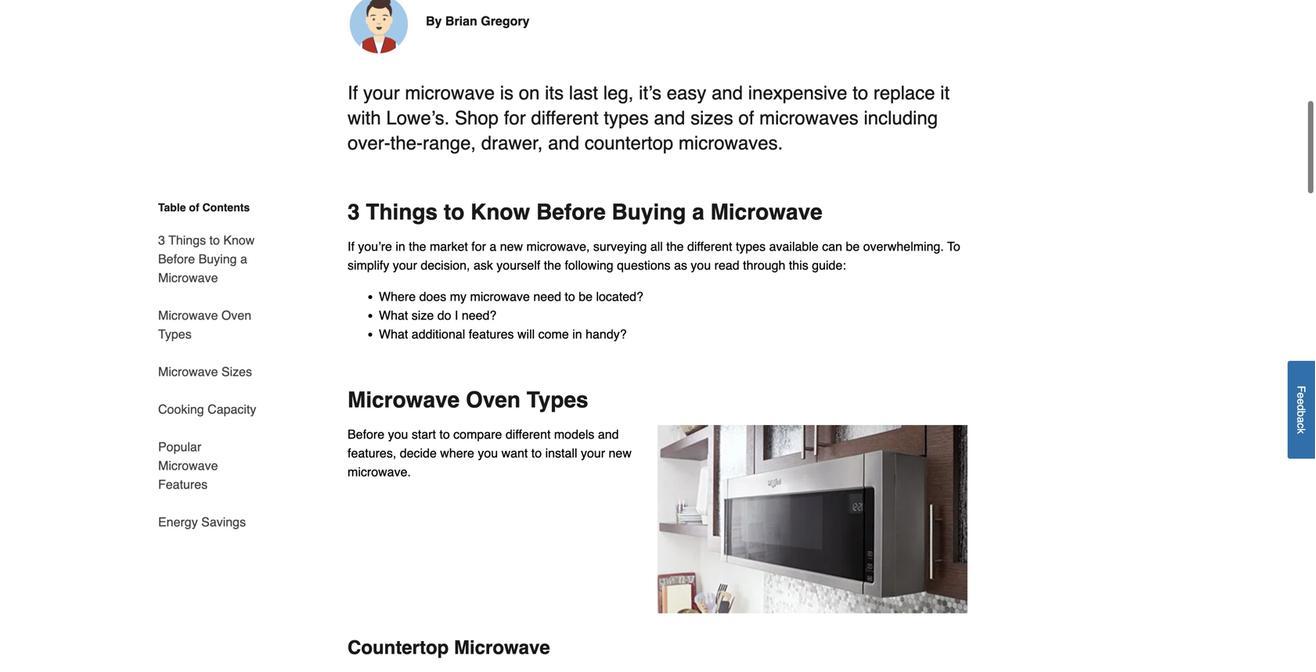 Task type: describe. For each thing, give the bounding box(es) containing it.
microwave sizes link
[[158, 353, 252, 391]]

and inside before you start to compare different models and features, decide where you want to install your new microwave.
[[598, 427, 619, 442]]

to
[[948, 239, 961, 254]]

want
[[502, 446, 528, 461]]

a inside button
[[1296, 417, 1308, 423]]

1 horizontal spatial the
[[544, 258, 562, 273]]

a inside 3 things to know before buying a microwave
[[240, 252, 247, 266]]

0 vertical spatial 3
[[348, 200, 360, 225]]

countertop
[[348, 637, 449, 659]]

microwaves
[[760, 107, 859, 129]]

simplify
[[348, 258, 390, 273]]

of inside 'element'
[[189, 201, 199, 214]]

following
[[565, 258, 614, 273]]

available
[[770, 239, 819, 254]]

by brian gregory
[[426, 14, 530, 28]]

0 horizontal spatial the
[[409, 239, 426, 254]]

questions
[[617, 258, 671, 273]]

ask
[[474, 258, 493, 273]]

decision,
[[421, 258, 470, 273]]

located?
[[596, 289, 644, 304]]

and up sizes
[[712, 82, 743, 104]]

energy savings link
[[158, 504, 246, 532]]

different inside the if your microwave is on its last leg, it's easy and inexpensive to replace it with lowe's. shop for different types and sizes of microwaves including over-the-range, drawer, and countertop microwaves.
[[531, 107, 599, 129]]

before inside before you start to compare different models and features, decide where you want to install your new microwave.
[[348, 427, 385, 442]]

cooking capacity
[[158, 402, 256, 417]]

k
[[1296, 429, 1308, 434]]

additional
[[412, 327, 465, 342]]

and down easy
[[654, 107, 686, 129]]

features
[[158, 477, 208, 492]]

f e e d b a c k
[[1296, 386, 1308, 434]]

if for if you're in the market for a new microwave, surveying all the different types available can be overwhelming. to simplify your decision, ask yourself the following questions as you read through this guide:
[[348, 239, 355, 254]]

microwave sizes
[[158, 365, 252, 379]]

energy savings
[[158, 515, 246, 530]]

microwave oven types link
[[158, 297, 257, 353]]

new inside before you start to compare different models and features, decide where you want to install your new microwave.
[[609, 446, 632, 461]]

need
[[534, 289, 562, 304]]

in inside if you're in the market for a new microwave, surveying all the different types available can be overwhelming. to simplify your decision, ask yourself the following questions as you read through this guide:
[[396, 239, 406, 254]]

where
[[440, 446, 475, 461]]

replace
[[874, 82, 936, 104]]

popular
[[158, 440, 201, 454]]

surveying
[[594, 239, 647, 254]]

its
[[545, 82, 564, 104]]

this
[[789, 258, 809, 273]]

in inside where does my microwave need to be located? what size do i need? what additional features will come in handy?
[[573, 327, 583, 342]]

with
[[348, 107, 381, 129]]

it's
[[639, 82, 662, 104]]

cooking
[[158, 402, 204, 417]]

to inside where does my microwave need to be located? what size do i need? what additional features will come in handy?
[[565, 289, 576, 304]]

by
[[426, 14, 442, 28]]

know inside table of contents 'element'
[[223, 233, 255, 248]]

install
[[546, 446, 578, 461]]

guide:
[[812, 258, 847, 273]]

f
[[1296, 386, 1308, 393]]

microwave inside the if your microwave is on its last leg, it's easy and inexpensive to replace it with lowe's. shop for different types and sizes of microwaves including over-the-range, drawer, and countertop microwaves.
[[405, 82, 495, 104]]

microwave,
[[527, 239, 590, 254]]

it
[[941, 82, 950, 104]]

do
[[438, 308, 452, 323]]

popular microwave features
[[158, 440, 218, 492]]

b
[[1296, 411, 1308, 417]]

if for if your microwave is on its last leg, it's easy and inexpensive to replace it with lowe's. shop for different types and sizes of microwaves including over-the-range, drawer, and countertop microwaves.
[[348, 82, 358, 104]]

microwave.
[[348, 465, 411, 479]]

brian gregory image
[[348, 0, 410, 56]]

if your microwave is on its last leg, it's easy and inexpensive to replace it with lowe's. shop for different types and sizes of microwaves including over-the-range, drawer, and countertop microwaves.
[[348, 82, 950, 154]]

decide
[[400, 446, 437, 461]]

microwave inside 3 things to know before buying a microwave
[[158, 271, 218, 285]]

where
[[379, 289, 416, 304]]

oven inside 'link'
[[222, 308, 252, 323]]

a low-profile microwave under a cabinet. image
[[658, 425, 968, 614]]

need?
[[462, 308, 497, 323]]

models
[[554, 427, 595, 442]]

0 vertical spatial before
[[537, 200, 606, 225]]

be inside if you're in the market for a new microwave, surveying all the different types available can be overwhelming. to simplify your decision, ask yourself the following questions as you read through this guide:
[[846, 239, 860, 254]]

table of contents
[[158, 201, 250, 214]]

contents
[[202, 201, 250, 214]]

types inside the if your microwave is on its last leg, it's easy and inexpensive to replace it with lowe's. shop for different types and sizes of microwaves including over-the-range, drawer, and countertop microwaves.
[[604, 107, 649, 129]]

your inside before you start to compare different models and features, decide where you want to install your new microwave.
[[581, 446, 606, 461]]

last
[[569, 82, 599, 104]]

drawer,
[[482, 132, 543, 154]]

including
[[864, 107, 939, 129]]

0 horizontal spatial you
[[388, 427, 408, 442]]

does
[[420, 289, 447, 304]]

different inside if you're in the market for a new microwave, surveying all the different types available can be overwhelming. to simplify your decision, ask yourself the following questions as you read through this guide:
[[688, 239, 733, 254]]

features,
[[348, 446, 397, 461]]

to inside the if your microwave is on its last leg, it's easy and inexpensive to replace it with lowe's. shop for different types and sizes of microwaves including over-the-range, drawer, and countertop microwaves.
[[853, 82, 869, 104]]

a up if you're in the market for a new microwave, surveying all the different types available can be overwhelming. to simplify your decision, ask yourself the following questions as you read through this guide:
[[693, 200, 705, 225]]

before inside "3 things to know before buying a microwave" link
[[158, 252, 195, 266]]

if you're in the market for a new microwave, surveying all the different types available can be overwhelming. to simplify your decision, ask yourself the following questions as you read through this guide:
[[348, 239, 961, 273]]

shop
[[455, 107, 499, 129]]

countertop microwave
[[348, 637, 550, 659]]

a inside if you're in the market for a new microwave, surveying all the different types available can be overwhelming. to simplify your decision, ask yourself the following questions as you read through this guide:
[[490, 239, 497, 254]]

the-
[[391, 132, 423, 154]]

types inside microwave oven types
[[158, 327, 192, 342]]

capacity
[[208, 402, 256, 417]]

can
[[823, 239, 843, 254]]



Task type: vqa. For each thing, say whether or not it's contained in the screenshot.
The to the middle
yes



Task type: locate. For each thing, give the bounding box(es) containing it.
and right the models
[[598, 427, 619, 442]]

0 vertical spatial your
[[363, 82, 400, 104]]

over-
[[348, 132, 391, 154]]

before down "table"
[[158, 252, 195, 266]]

if up with
[[348, 82, 358, 104]]

0 vertical spatial things
[[366, 200, 438, 225]]

market
[[430, 239, 468, 254]]

2 vertical spatial different
[[506, 427, 551, 442]]

0 vertical spatial types
[[158, 327, 192, 342]]

types up through
[[736, 239, 766, 254]]

to inside 3 things to know before buying a microwave
[[210, 233, 220, 248]]

1 horizontal spatial things
[[366, 200, 438, 225]]

buying up all
[[612, 200, 687, 225]]

0 vertical spatial you
[[691, 258, 711, 273]]

microwave
[[405, 82, 495, 104], [470, 289, 530, 304]]

1 vertical spatial buying
[[199, 252, 237, 266]]

easy
[[667, 82, 707, 104]]

2 if from the top
[[348, 239, 355, 254]]

1 vertical spatial things
[[169, 233, 206, 248]]

you inside if you're in the market for a new microwave, surveying all the different types available can be overwhelming. to simplify your decision, ask yourself the following questions as you read through this guide:
[[691, 258, 711, 273]]

savings
[[201, 515, 246, 530]]

to right want
[[532, 446, 542, 461]]

popular microwave features link
[[158, 428, 257, 504]]

if inside the if your microwave is on its last leg, it's easy and inexpensive to replace it with lowe's. shop for different types and sizes of microwaves including over-the-range, drawer, and countertop microwaves.
[[348, 82, 358, 104]]

things
[[366, 200, 438, 225], [169, 233, 206, 248]]

1 horizontal spatial know
[[471, 200, 531, 225]]

for up ask
[[472, 239, 486, 254]]

different up read
[[688, 239, 733, 254]]

sizes
[[691, 107, 734, 129]]

1 horizontal spatial types
[[527, 388, 589, 413]]

1 horizontal spatial for
[[504, 107, 526, 129]]

what
[[379, 308, 408, 323], [379, 327, 408, 342]]

buying
[[612, 200, 687, 225], [199, 252, 237, 266]]

you down compare
[[478, 446, 498, 461]]

to left replace
[[853, 82, 869, 104]]

gregory
[[481, 14, 530, 28]]

size
[[412, 308, 434, 323]]

2 horizontal spatial before
[[537, 200, 606, 225]]

oven up sizes
[[222, 308, 252, 323]]

before up features,
[[348, 427, 385, 442]]

be down following
[[579, 289, 593, 304]]

your up where
[[393, 258, 417, 273]]

0 horizontal spatial microwave oven types
[[158, 308, 252, 342]]

your inside if you're in the market for a new microwave, surveying all the different types available can be overwhelming. to simplify your decision, ask yourself the following questions as you read through this guide:
[[393, 258, 417, 273]]

3 down "table"
[[158, 233, 165, 248]]

1 vertical spatial in
[[573, 327, 583, 342]]

0 vertical spatial of
[[739, 107, 755, 129]]

on
[[519, 82, 540, 104]]

2 e from the top
[[1296, 399, 1308, 405]]

1 horizontal spatial be
[[846, 239, 860, 254]]

2 vertical spatial you
[[478, 446, 498, 461]]

e up d
[[1296, 393, 1308, 399]]

buying inside 3 things to know before buying a microwave
[[199, 252, 237, 266]]

1 horizontal spatial types
[[736, 239, 766, 254]]

read
[[715, 258, 740, 273]]

1 vertical spatial types
[[736, 239, 766, 254]]

where does my microwave need to be located? what size do i need? what additional features will come in handy?
[[379, 289, 644, 342]]

features
[[469, 327, 514, 342]]

in right you're
[[396, 239, 406, 254]]

will
[[518, 327, 535, 342]]

before you start to compare different models and features, decide where you want to install your new microwave.
[[348, 427, 632, 479]]

is
[[500, 82, 514, 104]]

0 horizontal spatial before
[[158, 252, 195, 266]]

inexpensive
[[749, 82, 848, 104]]

microwave up shop
[[405, 82, 495, 104]]

microwave oven types up microwave sizes
[[158, 308, 252, 342]]

in right come
[[573, 327, 583, 342]]

know up ask
[[471, 200, 531, 225]]

microwave oven types up compare
[[348, 388, 589, 413]]

for up drawer,
[[504, 107, 526, 129]]

e up 'b'
[[1296, 399, 1308, 405]]

as
[[674, 258, 688, 273]]

microwave
[[711, 200, 823, 225], [158, 271, 218, 285], [158, 308, 218, 323], [158, 365, 218, 379], [348, 388, 460, 413], [158, 459, 218, 473], [454, 637, 550, 659]]

1 vertical spatial 3 things to know before buying a microwave
[[158, 233, 255, 285]]

of right "table"
[[189, 201, 199, 214]]

cooking capacity link
[[158, 391, 256, 428]]

1 what from the top
[[379, 308, 408, 323]]

3 things to know before buying a microwave up the microwave,
[[348, 200, 823, 225]]

if left you're
[[348, 239, 355, 254]]

overwhelming.
[[864, 239, 945, 254]]

0 vertical spatial buying
[[612, 200, 687, 225]]

0 vertical spatial microwave oven types
[[158, 308, 252, 342]]

and
[[712, 82, 743, 104], [654, 107, 686, 129], [548, 132, 580, 154], [598, 427, 619, 442]]

1 vertical spatial new
[[609, 446, 632, 461]]

if
[[348, 82, 358, 104], [348, 239, 355, 254]]

types up microwave sizes
[[158, 327, 192, 342]]

0 horizontal spatial new
[[500, 239, 523, 254]]

of up microwaves.
[[739, 107, 755, 129]]

2 vertical spatial your
[[581, 446, 606, 461]]

0 horizontal spatial of
[[189, 201, 199, 214]]

3 up you're
[[348, 200, 360, 225]]

1 vertical spatial for
[[472, 239, 486, 254]]

know down contents on the left top of page
[[223, 233, 255, 248]]

new up the yourself
[[500, 239, 523, 254]]

f e e d b a c k button
[[1289, 361, 1316, 459]]

2 what from the top
[[379, 327, 408, 342]]

1 horizontal spatial microwave oven types
[[348, 388, 589, 413]]

lowe's.
[[386, 107, 450, 129]]

e
[[1296, 393, 1308, 399], [1296, 399, 1308, 405]]

0 horizontal spatial types
[[604, 107, 649, 129]]

oven up compare
[[466, 388, 521, 413]]

come
[[539, 327, 569, 342]]

i
[[455, 308, 459, 323]]

microwave inside where does my microwave need to be located? what size do i need? what additional features will come in handy?
[[470, 289, 530, 304]]

range,
[[423, 132, 476, 154]]

the
[[409, 239, 426, 254], [667, 239, 684, 254], [544, 258, 562, 273]]

0 vertical spatial oven
[[222, 308, 252, 323]]

new right install
[[609, 446, 632, 461]]

different inside before you start to compare different models and features, decide where you want to install your new microwave.
[[506, 427, 551, 442]]

1 vertical spatial be
[[579, 289, 593, 304]]

0 horizontal spatial 3
[[158, 233, 165, 248]]

the right all
[[667, 239, 684, 254]]

1 vertical spatial if
[[348, 239, 355, 254]]

if inside if you're in the market for a new microwave, surveying all the different types available can be overwhelming. to simplify your decision, ask yourself the following questions as you read through this guide:
[[348, 239, 355, 254]]

types up countertop
[[604, 107, 649, 129]]

1 vertical spatial oven
[[466, 388, 521, 413]]

different
[[531, 107, 599, 129], [688, 239, 733, 254], [506, 427, 551, 442]]

microwave oven types inside 'link'
[[158, 308, 252, 342]]

0 vertical spatial be
[[846, 239, 860, 254]]

to right start
[[440, 427, 450, 442]]

things down "table"
[[169, 233, 206, 248]]

1 vertical spatial types
[[527, 388, 589, 413]]

handy?
[[586, 327, 627, 342]]

types inside if you're in the market for a new microwave, surveying all the different types available can be overwhelming. to simplify your decision, ask yourself the following questions as you read through this guide:
[[736, 239, 766, 254]]

you left start
[[388, 427, 408, 442]]

types up the models
[[527, 388, 589, 413]]

1 horizontal spatial new
[[609, 446, 632, 461]]

different up want
[[506, 427, 551, 442]]

things up you're
[[366, 200, 438, 225]]

types
[[604, 107, 649, 129], [736, 239, 766, 254]]

sizes
[[222, 365, 252, 379]]

0 vertical spatial microwave
[[405, 82, 495, 104]]

1 horizontal spatial oven
[[466, 388, 521, 413]]

for inside the if your microwave is on its last leg, it's easy and inexpensive to replace it with lowe's. shop for different types and sizes of microwaves including over-the-range, drawer, and countertop microwaves.
[[504, 107, 526, 129]]

your
[[363, 82, 400, 104], [393, 258, 417, 273], [581, 446, 606, 461]]

0 vertical spatial for
[[504, 107, 526, 129]]

0 vertical spatial new
[[500, 239, 523, 254]]

0 vertical spatial 3 things to know before buying a microwave
[[348, 200, 823, 225]]

yourself
[[497, 258, 541, 273]]

2 horizontal spatial the
[[667, 239, 684, 254]]

1 horizontal spatial of
[[739, 107, 755, 129]]

leg,
[[604, 82, 634, 104]]

1 if from the top
[[348, 82, 358, 104]]

you
[[691, 258, 711, 273], [388, 427, 408, 442], [478, 446, 498, 461]]

1 horizontal spatial 3
[[348, 200, 360, 225]]

different down its
[[531, 107, 599, 129]]

1 vertical spatial microwave
[[470, 289, 530, 304]]

be right can
[[846, 239, 860, 254]]

and down its
[[548, 132, 580, 154]]

new inside if you're in the market for a new microwave, surveying all the different types available can be overwhelming. to simplify your decision, ask yourself the following questions as you read through this guide:
[[500, 239, 523, 254]]

things inside 3 things to know before buying a microwave
[[169, 233, 206, 248]]

1 horizontal spatial in
[[573, 327, 583, 342]]

microwave oven types
[[158, 308, 252, 342], [348, 388, 589, 413]]

a up ask
[[490, 239, 497, 254]]

1 horizontal spatial before
[[348, 427, 385, 442]]

3 things to know before buying a microwave link
[[158, 222, 257, 297]]

0 vertical spatial if
[[348, 82, 358, 104]]

table
[[158, 201, 186, 214]]

energy
[[158, 515, 198, 530]]

buying down contents on the left top of page
[[199, 252, 237, 266]]

a up k
[[1296, 417, 1308, 423]]

my
[[450, 289, 467, 304]]

to down table of contents
[[210, 233, 220, 248]]

types
[[158, 327, 192, 342], [527, 388, 589, 413]]

compare
[[454, 427, 502, 442]]

of
[[739, 107, 755, 129], [189, 201, 199, 214]]

0 horizontal spatial types
[[158, 327, 192, 342]]

0 vertical spatial what
[[379, 308, 408, 323]]

to up market in the left top of the page
[[444, 200, 465, 225]]

your inside the if your microwave is on its last leg, it's easy and inexpensive to replace it with lowe's. shop for different types and sizes of microwaves including over-the-range, drawer, and countertop microwaves.
[[363, 82, 400, 104]]

1 horizontal spatial 3 things to know before buying a microwave
[[348, 200, 823, 225]]

c
[[1296, 423, 1308, 429]]

1 vertical spatial 3
[[158, 233, 165, 248]]

your up with
[[363, 82, 400, 104]]

a
[[693, 200, 705, 225], [490, 239, 497, 254], [240, 252, 247, 266], [1296, 417, 1308, 423]]

3 things to know before buying a microwave
[[348, 200, 823, 225], [158, 233, 255, 285]]

before
[[537, 200, 606, 225], [158, 252, 195, 266], [348, 427, 385, 442]]

to right need
[[565, 289, 576, 304]]

0 horizontal spatial be
[[579, 289, 593, 304]]

3 inside 3 things to know before buying a microwave
[[158, 233, 165, 248]]

in
[[396, 239, 406, 254], [573, 327, 583, 342]]

0 vertical spatial types
[[604, 107, 649, 129]]

start
[[412, 427, 436, 442]]

0 horizontal spatial in
[[396, 239, 406, 254]]

countertop
[[585, 132, 674, 154]]

microwaves.
[[679, 132, 784, 154]]

1 vertical spatial what
[[379, 327, 408, 342]]

1 vertical spatial different
[[688, 239, 733, 254]]

0 horizontal spatial for
[[472, 239, 486, 254]]

1 vertical spatial before
[[158, 252, 195, 266]]

1 vertical spatial of
[[189, 201, 199, 214]]

know
[[471, 200, 531, 225], [223, 233, 255, 248]]

1 vertical spatial know
[[223, 233, 255, 248]]

your down the models
[[581, 446, 606, 461]]

you're
[[358, 239, 392, 254]]

0 horizontal spatial oven
[[222, 308, 252, 323]]

to
[[853, 82, 869, 104], [444, 200, 465, 225], [210, 233, 220, 248], [565, 289, 576, 304], [440, 427, 450, 442], [532, 446, 542, 461]]

before up the microwave,
[[537, 200, 606, 225]]

the down the microwave,
[[544, 258, 562, 273]]

a down contents on the left top of page
[[240, 252, 247, 266]]

0 vertical spatial know
[[471, 200, 531, 225]]

all
[[651, 239, 663, 254]]

1 e from the top
[[1296, 393, 1308, 399]]

you right as
[[691, 258, 711, 273]]

3 things to know before buying a microwave down table of contents
[[158, 233, 255, 285]]

1 horizontal spatial you
[[478, 446, 498, 461]]

2 vertical spatial before
[[348, 427, 385, 442]]

1 vertical spatial microwave oven types
[[348, 388, 589, 413]]

be inside where does my microwave need to be located? what size do i need? what additional features will come in handy?
[[579, 289, 593, 304]]

3 things to know before buying a microwave inside table of contents 'element'
[[158, 233, 255, 285]]

0 horizontal spatial know
[[223, 233, 255, 248]]

d
[[1296, 405, 1308, 411]]

2 horizontal spatial you
[[691, 258, 711, 273]]

0 vertical spatial in
[[396, 239, 406, 254]]

0 horizontal spatial 3 things to know before buying a microwave
[[158, 233, 255, 285]]

0 horizontal spatial things
[[169, 233, 206, 248]]

3
[[348, 200, 360, 225], [158, 233, 165, 248]]

oven
[[222, 308, 252, 323], [466, 388, 521, 413]]

brian
[[446, 14, 478, 28]]

1 horizontal spatial buying
[[612, 200, 687, 225]]

through
[[743, 258, 786, 273]]

microwave inside 'link'
[[158, 308, 218, 323]]

the left market in the left top of the page
[[409, 239, 426, 254]]

of inside the if your microwave is on its last leg, it's easy and inexpensive to replace it with lowe's. shop for different types and sizes of microwaves including over-the-range, drawer, and countertop microwaves.
[[739, 107, 755, 129]]

for inside if you're in the market for a new microwave, surveying all the different types available can be overwhelming. to simplify your decision, ask yourself the following questions as you read through this guide:
[[472, 239, 486, 254]]

0 vertical spatial different
[[531, 107, 599, 129]]

0 horizontal spatial buying
[[199, 252, 237, 266]]

1 vertical spatial your
[[393, 258, 417, 273]]

microwave up need?
[[470, 289, 530, 304]]

table of contents element
[[139, 200, 257, 532]]

1 vertical spatial you
[[388, 427, 408, 442]]



